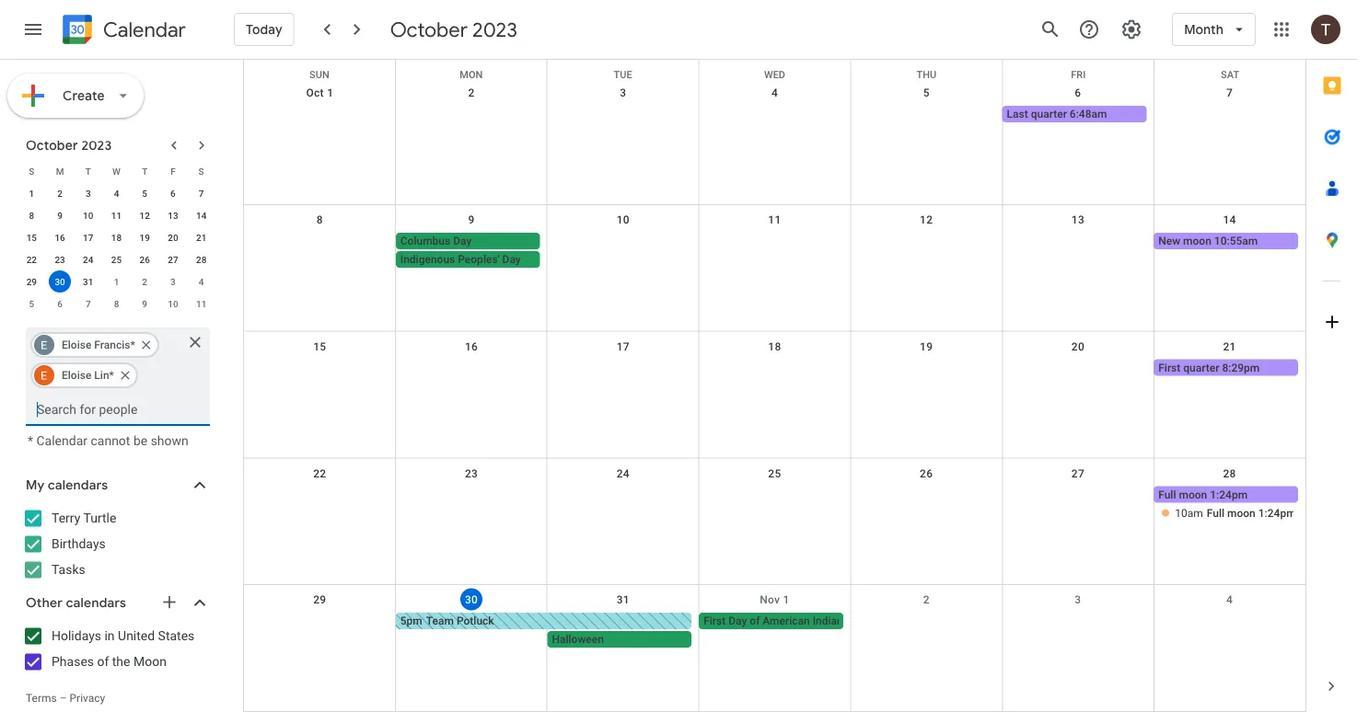 Task type: locate. For each thing, give the bounding box(es) containing it.
1 vertical spatial first
[[704, 616, 726, 628]]

row containing 30
[[244, 586, 1306, 713]]

12 for october 2023
[[140, 210, 150, 221]]

5 up 12 element
[[142, 188, 147, 199]]

23 element
[[49, 249, 71, 271]]

8 for october 2023
[[29, 210, 34, 221]]

t
[[85, 166, 91, 177], [142, 166, 148, 177]]

* for eloise lin, selected option
[[109, 369, 114, 382]]

t left f on the left
[[142, 166, 148, 177]]

28 inside october 2023 grid
[[196, 254, 207, 265]]

2 horizontal spatial 9
[[468, 214, 475, 226]]

1 vertical spatial 25
[[769, 467, 782, 480]]

1 vertical spatial of
[[97, 655, 109, 670]]

0 vertical spatial *
[[130, 339, 135, 352]]

17 element
[[77, 227, 99, 249]]

moon up 10am
[[1180, 489, 1208, 501]]

7 up '14' element
[[199, 188, 204, 199]]

1 horizontal spatial 8
[[114, 298, 119, 310]]

1 vertical spatial full
[[1207, 507, 1225, 520]]

27 element
[[162, 249, 184, 271]]

0 vertical spatial 21
[[196, 232, 207, 243]]

1 s from the left
[[29, 166, 34, 177]]

calendar heading
[[99, 17, 186, 43]]

thu
[[917, 69, 937, 81]]

0 vertical spatial 27
[[168, 254, 178, 265]]

other calendars
[[26, 596, 126, 612]]

0 horizontal spatial 15
[[26, 232, 37, 243]]

0 vertical spatial quarter
[[1031, 108, 1068, 121]]

1 vertical spatial 2023
[[81, 137, 112, 154]]

22
[[26, 254, 37, 265], [313, 467, 327, 480]]

12 inside grid
[[920, 214, 933, 226]]

2023
[[473, 17, 518, 42], [81, 137, 112, 154]]

0 horizontal spatial 13
[[168, 210, 178, 221]]

day left the american
[[729, 616, 747, 628]]

4 up 11 element at the top left of the page
[[114, 188, 119, 199]]

6 down 30, today element
[[57, 298, 63, 310]]

* up my
[[28, 434, 33, 449]]

1 horizontal spatial s
[[199, 166, 204, 177]]

16 element
[[49, 227, 71, 249]]

0 vertical spatial 25
[[111, 254, 122, 265]]

4 up november 11 element
[[199, 276, 204, 287]]

31 inside grid
[[617, 594, 630, 607]]

wed
[[765, 69, 786, 81]]

day
[[453, 235, 472, 248], [503, 253, 521, 266], [729, 616, 747, 628]]

0 vertical spatial 17
[[83, 232, 93, 243]]

1 horizontal spatial 25
[[769, 467, 782, 480]]

10
[[83, 210, 93, 221], [617, 214, 630, 226], [168, 298, 178, 310]]

1 horizontal spatial day
[[503, 253, 521, 266]]

1 horizontal spatial 9
[[142, 298, 147, 310]]

30 for 1
[[55, 276, 65, 287]]

* inside eloise lin, selected option
[[109, 369, 114, 382]]

day inside button
[[729, 616, 747, 628]]

19 element
[[134, 227, 156, 249]]

31 up halloween button
[[617, 594, 630, 607]]

november 7 element
[[77, 293, 99, 315]]

united
[[118, 629, 155, 644]]

1 horizontal spatial 13
[[1072, 214, 1085, 226]]

2 vertical spatial moon
[[1228, 507, 1256, 520]]

1 t from the left
[[85, 166, 91, 177]]

14 up 'new moon 10:55am' button on the right top
[[1224, 214, 1237, 226]]

quarter inside row
[[1031, 108, 1068, 121]]

last
[[1007, 108, 1029, 121]]

17
[[83, 232, 93, 243], [617, 340, 630, 353]]

none search field containing * calendar cannot be shown
[[0, 321, 228, 449]]

moon inside button
[[1180, 489, 1208, 501]]

* down november 9 element
[[130, 339, 135, 352]]

19 inside october 2023 grid
[[140, 232, 150, 243]]

1 vertical spatial month
[[891, 616, 923, 628]]

22 element
[[21, 249, 43, 271]]

of down nov
[[750, 616, 760, 628]]

23 inside "element"
[[55, 254, 65, 265]]

my calendars button
[[4, 471, 228, 501]]

7 for 1
[[199, 188, 204, 199]]

grid containing oct 1
[[243, 60, 1306, 713]]

12
[[140, 210, 150, 221], [920, 214, 933, 226]]

1 vertical spatial 22
[[313, 467, 327, 480]]

1 horizontal spatial 2023
[[473, 17, 518, 42]]

22 inside grid
[[313, 467, 327, 480]]

9 up 16 element
[[57, 210, 63, 221]]

9
[[57, 210, 63, 221], [468, 214, 475, 226], [142, 298, 147, 310]]

1 horizontal spatial month
[[1185, 21, 1224, 38]]

2 horizontal spatial day
[[729, 616, 747, 628]]

13
[[168, 210, 178, 221], [1072, 214, 1085, 226]]

october 2023 up mon
[[390, 17, 518, 42]]

0 horizontal spatial 22
[[26, 254, 37, 265]]

27
[[168, 254, 178, 265], [1072, 467, 1085, 480]]

16 inside grid
[[465, 340, 478, 353]]

0 horizontal spatial month
[[891, 616, 923, 628]]

14 up 21 element
[[196, 210, 207, 221]]

october up mon
[[390, 17, 468, 42]]

full moon 1:24pm
[[1159, 489, 1248, 501]]

24
[[83, 254, 93, 265], [617, 467, 630, 480]]

18
[[111, 232, 122, 243], [769, 340, 782, 353]]

quarter right "last"
[[1031, 108, 1068, 121]]

peoples'
[[458, 253, 500, 266]]

7 for oct 1
[[1227, 87, 1234, 99]]

19
[[140, 232, 150, 243], [920, 340, 933, 353]]

month right heritage
[[891, 616, 923, 628]]

1 horizontal spatial first
[[1159, 362, 1181, 375]]

8 for sun
[[317, 214, 323, 226]]

s left m
[[29, 166, 34, 177]]

0 horizontal spatial 14
[[196, 210, 207, 221]]

1 vertical spatial calendars
[[66, 596, 126, 612]]

1 vertical spatial moon
[[1180, 489, 1208, 501]]

9 up columbus day button
[[468, 214, 475, 226]]

first left the american
[[704, 616, 726, 628]]

5 down thu
[[924, 87, 930, 99]]

full
[[1159, 489, 1177, 501], [1207, 507, 1225, 520]]

30 for nov 1
[[465, 594, 478, 607]]

s
[[29, 166, 34, 177], [199, 166, 204, 177]]

november 6 element
[[49, 293, 71, 315]]

0 vertical spatial 24
[[83, 254, 93, 265]]

2 horizontal spatial 5
[[924, 87, 930, 99]]

moon
[[1184, 235, 1212, 248], [1180, 489, 1208, 501], [1228, 507, 1256, 520]]

4
[[772, 87, 778, 99], [114, 188, 119, 199], [199, 276, 204, 287], [1227, 594, 1234, 607]]

moon down full moon 1:24pm button
[[1228, 507, 1256, 520]]

28 inside grid
[[1224, 467, 1237, 480]]

7 down sat on the right of the page
[[1227, 87, 1234, 99]]

2 horizontal spatial 11
[[769, 214, 782, 226]]

28
[[196, 254, 207, 265], [1224, 467, 1237, 480]]

0 horizontal spatial quarter
[[1031, 108, 1068, 121]]

1 vertical spatial 6
[[170, 188, 176, 199]]

0 vertical spatial 16
[[55, 232, 65, 243]]

30
[[55, 276, 65, 287], [465, 594, 478, 607]]

0 vertical spatial 22
[[26, 254, 37, 265]]

29 for 1
[[26, 276, 37, 287]]

0 vertical spatial 26
[[140, 254, 150, 265]]

full down full moon 1:24pm button
[[1207, 507, 1225, 520]]

0 horizontal spatial 19
[[140, 232, 150, 243]]

30 up november 6 element
[[55, 276, 65, 287]]

30 inside grid
[[465, 594, 478, 607]]

s right f on the left
[[199, 166, 204, 177]]

moon inside button
[[1184, 235, 1212, 248]]

16 inside october 2023 grid
[[55, 232, 65, 243]]

25 inside october 2023 grid
[[111, 254, 122, 265]]

0 horizontal spatial 21
[[196, 232, 207, 243]]

today button
[[234, 7, 294, 52]]

cell
[[396, 106, 548, 124], [548, 106, 699, 124], [699, 106, 851, 124], [851, 106, 1003, 124], [244, 233, 396, 270], [396, 233, 548, 270], [548, 233, 699, 270], [699, 233, 851, 270], [851, 233, 1003, 270], [1003, 233, 1154, 270], [396, 360, 548, 378], [548, 360, 699, 378], [699, 360, 851, 378], [851, 360, 1003, 378], [1003, 360, 1154, 378], [396, 487, 548, 524], [548, 487, 699, 524], [699, 487, 851, 524], [851, 487, 1003, 524], [1003, 487, 1154, 524], [1154, 487, 1306, 524], [244, 614, 396, 651], [851, 614, 1003, 651]]

12 for sun
[[920, 214, 933, 226]]

30 inside cell
[[55, 276, 65, 287]]

0 horizontal spatial 7
[[86, 298, 91, 310]]

0 vertical spatial 28
[[196, 254, 207, 265]]

31 down 24 element
[[83, 276, 93, 287]]

0 vertical spatial 1:24pm
[[1211, 489, 1248, 501]]

quarter
[[1031, 108, 1068, 121], [1184, 362, 1220, 375]]

calendars inside "dropdown button"
[[66, 596, 126, 612]]

0 vertical spatial month
[[1185, 21, 1224, 38]]

row containing s
[[18, 160, 216, 182]]

of
[[750, 616, 760, 628], [97, 655, 109, 670]]

1 vertical spatial *
[[109, 369, 114, 382]]

28 up full moon 1:24pm button
[[1224, 467, 1237, 480]]

other calendars button
[[4, 589, 228, 619]]

7 down 31 element
[[86, 298, 91, 310]]

* inside "eloise francis, selected" option
[[130, 339, 135, 352]]

1 horizontal spatial 10
[[168, 298, 178, 310]]

full up 10am
[[1159, 489, 1177, 501]]

1 horizontal spatial 11
[[196, 298, 207, 310]]

2
[[468, 87, 475, 99], [57, 188, 63, 199], [142, 276, 147, 287], [924, 594, 930, 607]]

21 down '14' element
[[196, 232, 207, 243]]

terms – privacy
[[26, 693, 105, 706]]

calendars up in at the left bottom of page
[[66, 596, 126, 612]]

today
[[246, 21, 283, 38]]

6 for 1
[[170, 188, 176, 199]]

14 for sun
[[1224, 214, 1237, 226]]

16 up 23 "element" in the top of the page
[[55, 232, 65, 243]]

30 up the potluck
[[465, 594, 478, 607]]

november 2 element
[[134, 271, 156, 293]]

october 2023 up m
[[26, 137, 112, 154]]

first quarter 8:29pm button
[[1154, 360, 1299, 376]]

8
[[29, 210, 34, 221], [317, 214, 323, 226], [114, 298, 119, 310]]

moon right new in the right top of the page
[[1184, 235, 1212, 248]]

terry
[[52, 511, 80, 526]]

23
[[55, 254, 65, 265], [465, 467, 478, 480]]

november 9 element
[[134, 293, 156, 315]]

holidays in united states
[[52, 629, 195, 644]]

grid
[[243, 60, 1306, 713]]

6 down f on the left
[[170, 188, 176, 199]]

t left w
[[85, 166, 91, 177]]

29 inside october 2023 grid
[[26, 276, 37, 287]]

full moon 1:24pm button
[[1154, 487, 1299, 503]]

0 vertical spatial 6
[[1075, 87, 1082, 99]]

None search field
[[0, 321, 228, 449]]

31 for nov 1
[[617, 594, 630, 607]]

31 inside october 2023 grid
[[83, 276, 93, 287]]

1 vertical spatial 31
[[617, 594, 630, 607]]

row group
[[18, 182, 216, 315]]

16 down indigenous peoples' day button
[[465, 340, 478, 353]]

2023 down create
[[81, 137, 112, 154]]

calendars
[[48, 478, 108, 494], [66, 596, 126, 612]]

6 down fri
[[1075, 87, 1082, 99]]

first inside row
[[704, 616, 726, 628]]

day right peoples'
[[503, 253, 521, 266]]

0 horizontal spatial october
[[26, 137, 78, 154]]

of left the
[[97, 655, 109, 670]]

october 2023
[[390, 17, 518, 42], [26, 137, 112, 154]]

0 vertical spatial 15
[[26, 232, 37, 243]]

2 vertical spatial 6
[[57, 298, 63, 310]]

0 horizontal spatial calendar
[[36, 434, 88, 449]]

27 inside october 2023 grid
[[168, 254, 178, 265]]

2 vertical spatial 5
[[29, 298, 34, 310]]

1 horizontal spatial quarter
[[1184, 362, 1220, 375]]

5
[[924, 87, 930, 99], [142, 188, 147, 199], [29, 298, 34, 310]]

tab list
[[1307, 60, 1358, 661]]

1 vertical spatial day
[[503, 253, 521, 266]]

november 11 element
[[190, 293, 212, 315]]

1 horizontal spatial calendar
[[103, 17, 186, 43]]

1 vertical spatial 21
[[1224, 340, 1237, 353]]

last quarter 6:48am button
[[1003, 106, 1147, 123]]

new moon 10:55am button
[[1154, 233, 1299, 249]]

1 horizontal spatial 5
[[142, 188, 147, 199]]

5 inside november 5 'element'
[[29, 298, 34, 310]]

1 horizontal spatial october
[[390, 17, 468, 42]]

calendar up my calendars
[[36, 434, 88, 449]]

1 horizontal spatial 6
[[170, 188, 176, 199]]

0 horizontal spatial 27
[[168, 254, 178, 265]]

1 vertical spatial 7
[[199, 188, 204, 199]]

row containing sun
[[244, 60, 1306, 81]]

quarter left 8:29pm
[[1184, 362, 1220, 375]]

2 horizontal spatial 10
[[617, 214, 630, 226]]

calendars inside dropdown button
[[48, 478, 108, 494]]

1:24pm down full moon 1:24pm button
[[1259, 507, 1297, 520]]

1 horizontal spatial 28
[[1224, 467, 1237, 480]]

0 horizontal spatial october 2023
[[26, 137, 112, 154]]

quarter for 6:48am
[[1031, 108, 1068, 121]]

11
[[111, 210, 122, 221], [769, 214, 782, 226], [196, 298, 207, 310]]

0 vertical spatial of
[[750, 616, 760, 628]]

2 horizontal spatial 6
[[1075, 87, 1082, 99]]

1 horizontal spatial of
[[750, 616, 760, 628]]

new
[[1159, 235, 1181, 248]]

* up search for people text box
[[109, 369, 114, 382]]

0 vertical spatial 18
[[111, 232, 122, 243]]

14 inside '14' element
[[196, 210, 207, 221]]

0 horizontal spatial 8
[[29, 210, 34, 221]]

13 inside grid
[[1072, 214, 1085, 226]]

1 horizontal spatial 12
[[920, 214, 933, 226]]

26
[[140, 254, 150, 265], [920, 467, 933, 480]]

columbus day button
[[396, 233, 540, 249]]

* for "eloise francis, selected" option
[[130, 339, 135, 352]]

first
[[1159, 362, 1181, 375], [704, 616, 726, 628]]

october
[[390, 17, 468, 42], [26, 137, 78, 154]]

selected people list box
[[26, 328, 181, 393]]

quarter for 8:29pm
[[1184, 362, 1220, 375]]

1:24pm up "10am full moon 1:24pm" on the right bottom of the page
[[1211, 489, 1248, 501]]

1:24pm
[[1211, 489, 1248, 501], [1259, 507, 1297, 520]]

14
[[196, 210, 207, 221], [1224, 214, 1237, 226]]

0 horizontal spatial first
[[704, 616, 726, 628]]

team
[[426, 616, 454, 628]]

calendar
[[103, 17, 186, 43], [36, 434, 88, 449]]

1 horizontal spatial 27
[[1072, 467, 1085, 480]]

0 vertical spatial 20
[[168, 232, 178, 243]]

row
[[244, 60, 1306, 81], [244, 78, 1306, 205], [18, 160, 216, 182], [18, 182, 216, 204], [18, 204, 216, 227], [244, 205, 1306, 332], [18, 227, 216, 249], [18, 249, 216, 271], [18, 271, 216, 293], [18, 293, 216, 315], [244, 332, 1306, 459], [244, 459, 1306, 586], [244, 586, 1306, 713]]

0 vertical spatial october
[[390, 17, 468, 42]]

tue
[[614, 69, 633, 81]]

1 horizontal spatial 15
[[313, 340, 327, 353]]

other calendars list
[[4, 622, 228, 678]]

row group containing 1
[[18, 182, 216, 315]]

1 horizontal spatial 29
[[313, 594, 327, 607]]

1 horizontal spatial t
[[142, 166, 148, 177]]

row containing 29
[[18, 271, 216, 293]]

0 horizontal spatial 10
[[83, 210, 93, 221]]

0 horizontal spatial s
[[29, 166, 34, 177]]

1 horizontal spatial 14
[[1224, 214, 1237, 226]]

7 inside grid
[[1227, 87, 1234, 99]]

0 horizontal spatial 29
[[26, 276, 37, 287]]

31
[[83, 276, 93, 287], [617, 594, 630, 607]]

22 inside october 2023 grid
[[26, 254, 37, 265]]

first for first day of american indian heritage month
[[704, 616, 726, 628]]

day up indigenous peoples' day button
[[453, 235, 472, 248]]

0 horizontal spatial 9
[[57, 210, 63, 221]]

0 horizontal spatial day
[[453, 235, 472, 248]]

31 element
[[77, 271, 99, 293]]

eloise francis, selected option
[[30, 331, 159, 360]]

holidays
[[52, 629, 101, 644]]

my
[[26, 478, 45, 494]]

16
[[55, 232, 65, 243], [465, 340, 478, 353]]

12 inside row group
[[140, 210, 150, 221]]

26 inside october 2023 grid
[[140, 254, 150, 265]]

1 up 15 element
[[29, 188, 34, 199]]

15 element
[[21, 227, 43, 249]]

6
[[1075, 87, 1082, 99], [170, 188, 176, 199], [57, 298, 63, 310]]

row containing oct 1
[[244, 78, 1306, 205]]

10 inside grid
[[617, 214, 630, 226]]

2 horizontal spatial 8
[[317, 214, 323, 226]]

9 for sun
[[468, 214, 475, 226]]

calendar up create
[[103, 17, 186, 43]]

0 vertical spatial october 2023
[[390, 17, 518, 42]]

9 down "november 2" 'element' on the top of the page
[[142, 298, 147, 310]]

30 cell
[[46, 271, 74, 293]]

6 for oct 1
[[1075, 87, 1082, 99]]

month
[[1185, 21, 1224, 38], [891, 616, 923, 628]]

1 horizontal spatial 16
[[465, 340, 478, 353]]

1 horizontal spatial 30
[[465, 594, 478, 607]]

1 vertical spatial 28
[[1224, 467, 1237, 480]]

28 up november 4 element
[[196, 254, 207, 265]]

1 vertical spatial 30
[[465, 594, 478, 607]]

create button
[[7, 74, 144, 118]]

5pm
[[400, 616, 423, 628]]

0 horizontal spatial 26
[[140, 254, 150, 265]]

21 element
[[190, 227, 212, 249]]

october up m
[[26, 137, 78, 154]]

0 vertical spatial calendars
[[48, 478, 108, 494]]

13 inside "13" element
[[168, 210, 178, 221]]

calendars up terry turtle at the bottom of page
[[48, 478, 108, 494]]

1:24pm inside full moon 1:24pm button
[[1211, 489, 1248, 501]]

15
[[26, 232, 37, 243], [313, 340, 327, 353]]

0 vertical spatial moon
[[1184, 235, 1212, 248]]

29 element
[[21, 271, 43, 293]]

first left 8:29pm
[[1159, 362, 1181, 375]]

13 element
[[162, 204, 184, 227]]

5 down 29 element
[[29, 298, 34, 310]]

2023 up mon
[[473, 17, 518, 42]]

in
[[105, 629, 115, 644]]

month up sat on the right of the page
[[1185, 21, 1224, 38]]

0 horizontal spatial 17
[[83, 232, 93, 243]]

21 up first quarter 8:29pm button
[[1224, 340, 1237, 353]]

20
[[168, 232, 178, 243], [1072, 340, 1085, 353]]

*
[[130, 339, 135, 352], [109, 369, 114, 382], [28, 434, 33, 449]]

21
[[196, 232, 207, 243], [1224, 340, 1237, 353]]



Task type: vqa. For each thing, say whether or not it's contained in the screenshot.
the Week
no



Task type: describe. For each thing, give the bounding box(es) containing it.
1 horizontal spatial full
[[1207, 507, 1225, 520]]

9 for october 2023
[[57, 210, 63, 221]]

nov 1
[[760, 594, 790, 607]]

last quarter 6:48am
[[1007, 108, 1108, 121]]

american
[[763, 616, 810, 628]]

1 right nov
[[784, 594, 790, 607]]

21 inside row group
[[196, 232, 207, 243]]

november 8 element
[[105, 293, 128, 315]]

29 for nov 1
[[313, 594, 327, 607]]

1 vertical spatial 26
[[920, 467, 933, 480]]

15 inside october 2023 grid
[[26, 232, 37, 243]]

month inside month popup button
[[1185, 21, 1224, 38]]

10 for october 2023
[[83, 210, 93, 221]]

first quarter 8:29pm
[[1159, 362, 1260, 375]]

shown
[[151, 434, 189, 449]]

–
[[60, 693, 67, 706]]

indigenous
[[400, 253, 455, 266]]

21 inside grid
[[1224, 340, 1237, 353]]

columbus
[[400, 235, 451, 248]]

october 2023 grid
[[18, 160, 216, 315]]

20 element
[[162, 227, 184, 249]]

my calendars
[[26, 478, 108, 494]]

26 element
[[134, 249, 156, 271]]

day for columbus
[[453, 235, 472, 248]]

calendars for my calendars
[[48, 478, 108, 494]]

1 vertical spatial october
[[26, 137, 78, 154]]

10am
[[1176, 507, 1204, 520]]

1 vertical spatial 20
[[1072, 340, 1085, 353]]

1 right oct
[[327, 87, 334, 99]]

14 for october 2023
[[196, 210, 207, 221]]

10:55am
[[1215, 235, 1259, 248]]

eloise lin, selected option
[[30, 361, 138, 391]]

main drawer image
[[22, 18, 44, 41]]

1 down 25 element
[[114, 276, 119, 287]]

30, today element
[[49, 271, 71, 293]]

* calendar cannot be shown
[[28, 434, 189, 449]]

privacy
[[70, 693, 105, 706]]

moon
[[134, 655, 167, 670]]

w
[[112, 166, 121, 177]]

f
[[171, 166, 176, 177]]

terms
[[26, 693, 57, 706]]

calendars for other calendars
[[66, 596, 126, 612]]

25 inside grid
[[769, 467, 782, 480]]

the
[[112, 655, 130, 670]]

halloween
[[552, 634, 604, 647]]

1 vertical spatial october 2023
[[26, 137, 112, 154]]

m
[[56, 166, 64, 177]]

privacy link
[[70, 693, 105, 706]]

new moon 10:55am
[[1159, 235, 1259, 248]]

full inside button
[[1159, 489, 1177, 501]]

turtle
[[83, 511, 116, 526]]

10 for sun
[[617, 214, 630, 226]]

first day of american indian heritage month button
[[699, 614, 923, 630]]

indigenous peoples' day button
[[396, 251, 540, 268]]

potluck
[[457, 616, 494, 628]]

2 inside 'element'
[[142, 276, 147, 287]]

28 element
[[190, 249, 212, 271]]

birthdays
[[52, 537, 106, 552]]

add other calendars image
[[160, 594, 179, 612]]

18 inside row group
[[111, 232, 122, 243]]

11 for sun
[[769, 214, 782, 226]]

25 element
[[105, 249, 128, 271]]

cell containing columbus day
[[396, 233, 548, 270]]

1 vertical spatial 17
[[617, 340, 630, 353]]

phases of the moon
[[52, 655, 167, 670]]

terms link
[[26, 693, 57, 706]]

11 for october 2023
[[111, 210, 122, 221]]

24 inside grid
[[617, 467, 630, 480]]

12 element
[[134, 204, 156, 227]]

6:48am
[[1070, 108, 1108, 121]]

cannot
[[91, 434, 130, 449]]

7 inside november 7 element
[[86, 298, 91, 310]]

november 5 element
[[21, 293, 43, 315]]

november 3 element
[[162, 271, 184, 293]]

18 inside grid
[[769, 340, 782, 353]]

24 inside row group
[[83, 254, 93, 265]]

13 for october 2023
[[168, 210, 178, 221]]

5 for 1
[[142, 188, 147, 199]]

of inside button
[[750, 616, 760, 628]]

5 for oct 1
[[924, 87, 930, 99]]

0 horizontal spatial *
[[28, 434, 33, 449]]

18 element
[[105, 227, 128, 249]]

of inside the other calendars list
[[97, 655, 109, 670]]

phases
[[52, 655, 94, 670]]

create
[[63, 88, 105, 104]]

4 down wed
[[772, 87, 778, 99]]

Search for people text field
[[37, 393, 199, 426]]

oct 1
[[306, 87, 334, 99]]

halloween button
[[548, 632, 692, 649]]

month inside first day of american indian heritage month button
[[891, 616, 923, 628]]

row containing 5
[[18, 293, 216, 315]]

20 inside grid
[[168, 232, 178, 243]]

sun
[[310, 69, 330, 81]]

states
[[158, 629, 195, 644]]

1 horizontal spatial 1:24pm
[[1259, 507, 1297, 520]]

10 element
[[77, 204, 99, 227]]

cell containing full moon 1:24pm
[[1154, 487, 1306, 524]]

month button
[[1173, 7, 1256, 52]]

5pm team potluck halloween
[[400, 616, 604, 647]]

14 element
[[190, 204, 212, 227]]

10 inside row
[[168, 298, 178, 310]]

3 inside "element"
[[170, 276, 176, 287]]

15 inside grid
[[313, 340, 327, 353]]

moon for new
[[1184, 235, 1212, 248]]

1 horizontal spatial 19
[[920, 340, 933, 353]]

13 for sun
[[1072, 214, 1085, 226]]

november 1 element
[[105, 271, 128, 293]]

1 horizontal spatial 23
[[465, 467, 478, 480]]

other
[[26, 596, 63, 612]]

4 down "10am full moon 1:24pm" on the right bottom of the page
[[1227, 594, 1234, 607]]

columbus day indigenous peoples' day
[[400, 235, 521, 266]]

moon for full
[[1180, 489, 1208, 501]]

8:29pm
[[1223, 362, 1260, 375]]

10am full moon 1:24pm
[[1176, 507, 1297, 520]]

settings menu image
[[1121, 18, 1143, 41]]

calendar element
[[59, 11, 186, 52]]

1 horizontal spatial october 2023
[[390, 17, 518, 42]]

first for first quarter 8:29pm
[[1159, 362, 1181, 375]]

17 inside october 2023 grid
[[83, 232, 93, 243]]

2 s from the left
[[199, 166, 204, 177]]

11 element
[[105, 204, 128, 227]]

0 vertical spatial 2023
[[473, 17, 518, 42]]

terry turtle
[[52, 511, 116, 526]]

first day of american indian heritage month
[[704, 616, 923, 628]]

mon
[[460, 69, 483, 81]]

indian
[[813, 616, 844, 628]]

24 element
[[77, 249, 99, 271]]

be
[[133, 434, 148, 449]]

november 10 element
[[162, 293, 184, 315]]

sat
[[1222, 69, 1240, 81]]

2 t from the left
[[142, 166, 148, 177]]

0 horizontal spatial 2023
[[81, 137, 112, 154]]

fri
[[1072, 69, 1086, 81]]

nov
[[760, 594, 781, 607]]

oct
[[306, 87, 324, 99]]

my calendars list
[[4, 504, 228, 585]]

31 for 1
[[83, 276, 93, 287]]

november 4 element
[[190, 271, 212, 293]]

heritage
[[846, 616, 889, 628]]

day for first
[[729, 616, 747, 628]]

tasks
[[52, 563, 85, 578]]

row containing 1
[[18, 182, 216, 204]]



